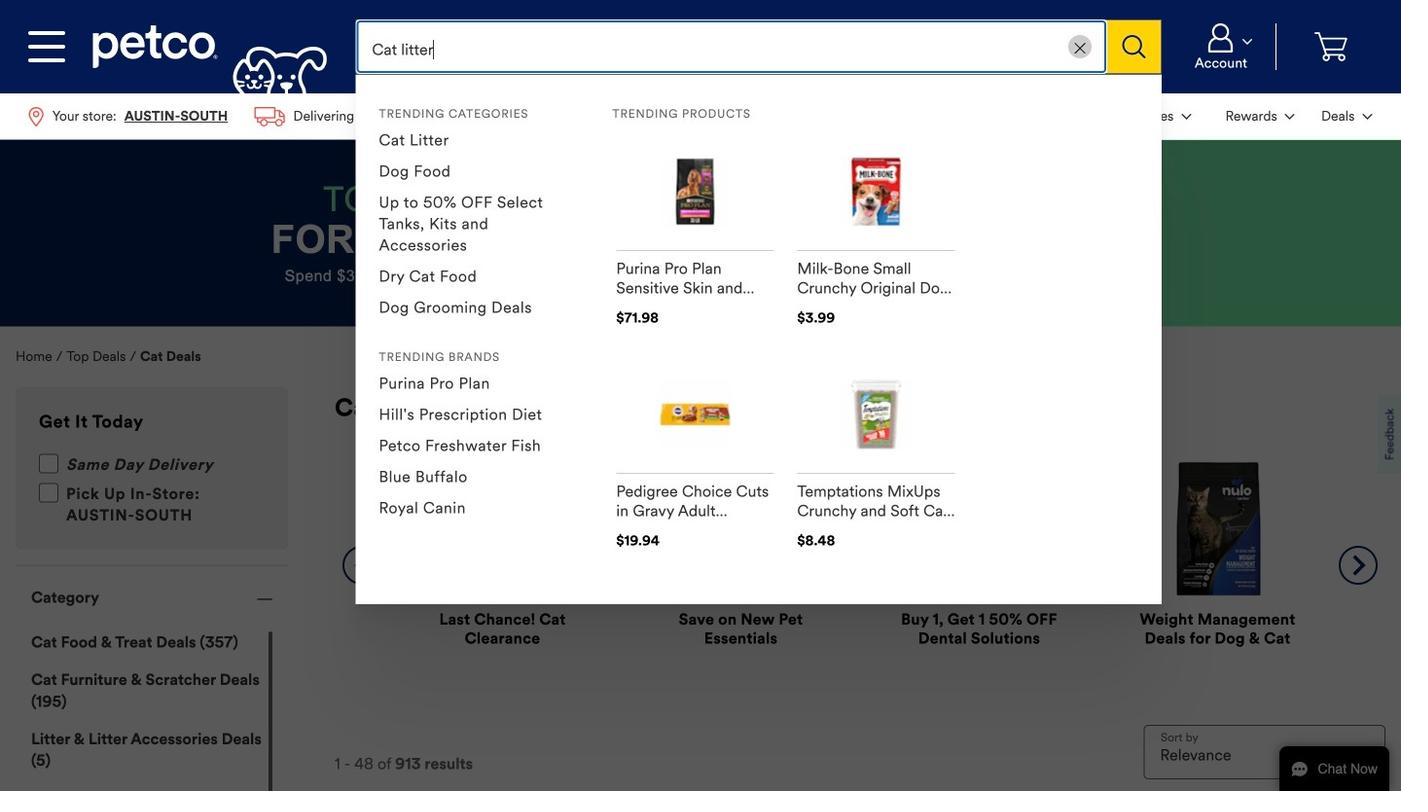 Task type: describe. For each thing, give the bounding box(es) containing it.
clear search field text image
[[1075, 43, 1086, 54]]

Search search field
[[356, 19, 1108, 74]]

1 list from the left
[[16, 93, 435, 140]]



Task type: vqa. For each thing, say whether or not it's contained in the screenshot.
the bottommost Training
no



Task type: locate. For each thing, give the bounding box(es) containing it.
search image
[[1123, 35, 1146, 58]]

0 horizontal spatial list
[[16, 93, 435, 140]]

1 horizontal spatial list
[[1110, 93, 1386, 139]]

2 list from the left
[[1110, 93, 1386, 139]]

list
[[16, 93, 435, 140], [1110, 93, 1386, 139]]



